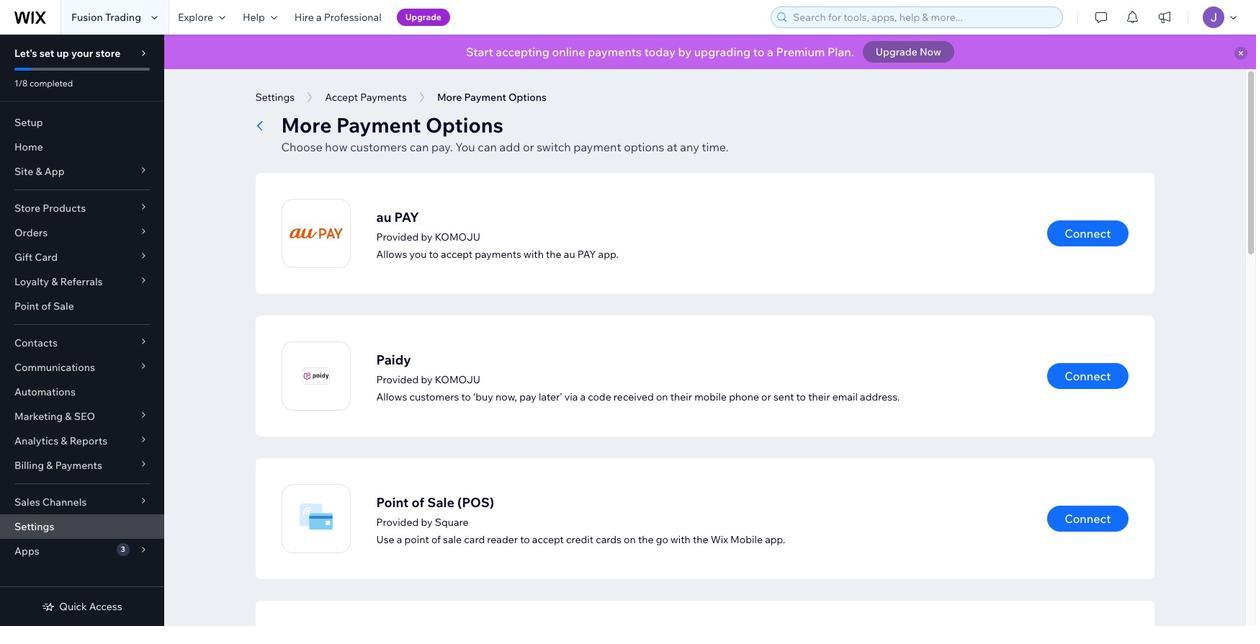 Task type: describe. For each thing, give the bounding box(es) containing it.
on inside "paidy provided by komoju allows customers to 'buy now, pay later' via a code received on their mobile phone or sent to their email address."
[[657, 390, 669, 403]]

point of sale (pos) provided by square use a point of sale card reader to accept credit cards on the go with the wix mobile app.
[[377, 494, 786, 546]]

komoju inside "paidy provided by komoju allows customers to 'buy now, pay later' via a code received on their mobile phone or sent to their email address."
[[435, 373, 481, 386]]

home
[[14, 141, 43, 154]]

upgrade for upgrade
[[406, 12, 442, 22]]

trading
[[105, 11, 141, 24]]

3 connect from the top
[[1065, 512, 1112, 526]]

premium
[[777, 45, 826, 59]]

card
[[35, 251, 58, 264]]

any
[[681, 140, 700, 154]]

sale for point of sale
[[53, 300, 74, 313]]

marketing & seo
[[14, 410, 95, 423]]

received
[[614, 390, 654, 403]]

gift
[[14, 251, 33, 264]]

site & app button
[[0, 159, 164, 184]]

payment for more payment options choose how customers can pay. you can add or switch payment options at any time.
[[337, 112, 421, 138]]

more payment options
[[437, 91, 547, 104]]

use
[[377, 533, 395, 546]]

fusion
[[71, 11, 103, 24]]

store products
[[14, 202, 86, 215]]

a inside "paidy provided by komoju allows customers to 'buy now, pay later' via a code received on their mobile phone or sent to their email address."
[[581, 390, 586, 403]]

let's
[[14, 47, 37, 60]]

store products button
[[0, 196, 164, 221]]

at
[[667, 140, 678, 154]]

& for marketing
[[65, 410, 72, 423]]

more payment options choose how customers can pay. you can add or switch payment options at any time.
[[281, 112, 729, 154]]

marketing & seo button
[[0, 404, 164, 429]]

komoju inside the au pay provided by komoju allows you to accept payments with the au pay app.
[[435, 230, 481, 243]]

mobile
[[731, 533, 763, 546]]

2 horizontal spatial the
[[693, 533, 709, 546]]

app. inside the au pay provided by komoju allows you to accept payments with the au pay app.
[[599, 248, 619, 261]]

to inside the au pay provided by komoju allows you to accept payments with the au pay app.
[[429, 248, 439, 261]]

or inside "paidy provided by komoju allows customers to 'buy now, pay later' via a code received on their mobile phone or sent to their email address."
[[762, 390, 772, 403]]

phone
[[730, 390, 760, 403]]

home link
[[0, 135, 164, 159]]

add
[[500, 140, 521, 154]]

store
[[95, 47, 121, 60]]

by inside point of sale (pos) provided by square use a point of sale card reader to accept credit cards on the go with the wix mobile app.
[[421, 516, 433, 529]]

connect button for provided
[[1048, 363, 1129, 389]]

loyalty & referrals
[[14, 275, 103, 288]]

paidy provided by komoju allows customers to 'buy now, pay later' via a code received on their mobile phone or sent to their email address.
[[377, 351, 901, 403]]

more for more payment options choose how customers can pay. you can add or switch payment options at any time.
[[281, 112, 332, 138]]

accept payments
[[325, 91, 407, 104]]

& for loyalty
[[51, 275, 58, 288]]

analytics & reports
[[14, 435, 108, 448]]

now,
[[496, 390, 517, 403]]

payments inside button
[[360, 91, 407, 104]]

0 horizontal spatial pay
[[395, 209, 419, 225]]

analytics
[[14, 435, 59, 448]]

allows inside "paidy provided by komoju allows customers to 'buy now, pay later' via a code received on their mobile phone or sent to their email address."
[[377, 390, 407, 403]]

later'
[[539, 390, 563, 403]]

Search for tools, apps, help & more... field
[[789, 7, 1059, 27]]

upgrade button
[[397, 9, 450, 26]]

quick access
[[59, 600, 122, 613]]

payments inside "alert"
[[588, 45, 642, 59]]

& for billing
[[46, 459, 53, 472]]

automations link
[[0, 380, 164, 404]]

settings for the 'settings' button
[[256, 91, 295, 104]]

store
[[14, 202, 40, 215]]

help button
[[234, 0, 286, 35]]

more for more payment options
[[437, 91, 462, 104]]

completed
[[30, 78, 73, 89]]

app. inside point of sale (pos) provided by square use a point of sale card reader to accept credit cards on the go with the wix mobile app.
[[766, 533, 786, 546]]

3 connect button from the top
[[1048, 506, 1129, 532]]

accept
[[325, 91, 358, 104]]

start accepting online payments today by upgrading to a premium plan. alert
[[164, 35, 1257, 69]]

now
[[920, 45, 942, 58]]

connect button for pay
[[1048, 221, 1129, 246]]

referrals
[[60, 275, 103, 288]]

start accepting online payments today by upgrading to a premium plan.
[[466, 45, 855, 59]]

settings for 'settings' link
[[14, 520, 54, 533]]

you
[[456, 140, 475, 154]]

1 can from the left
[[410, 140, 429, 154]]

online
[[552, 45, 586, 59]]

hire a professional
[[295, 11, 382, 24]]

2 their from the left
[[809, 390, 831, 403]]

automations
[[14, 386, 76, 399]]

square
[[435, 516, 469, 529]]

switch
[[537, 140, 571, 154]]

sale
[[443, 533, 462, 546]]

gift card button
[[0, 245, 164, 270]]

the inside the au pay provided by komoju allows you to accept payments with the au pay app.
[[546, 248, 562, 261]]

provided inside point of sale (pos) provided by square use a point of sale card reader to accept credit cards on the go with the wix mobile app.
[[377, 516, 419, 529]]

provided inside the au pay provided by komoju allows you to accept payments with the au pay app.
[[377, 230, 419, 243]]

3
[[121, 545, 125, 554]]

code
[[588, 390, 612, 403]]

with inside the au pay provided by komoju allows you to accept payments with the au pay app.
[[524, 248, 544, 261]]

card
[[464, 533, 485, 546]]

(pos)
[[458, 494, 495, 511]]

1/8
[[14, 78, 28, 89]]

connect for provided
[[1065, 369, 1112, 383]]

customers for payment
[[350, 140, 407, 154]]

accepting
[[496, 45, 550, 59]]

hire a professional link
[[286, 0, 390, 35]]

site
[[14, 165, 33, 178]]

pay
[[520, 390, 537, 403]]

to right sent
[[797, 390, 807, 403]]

start
[[466, 45, 494, 59]]

0 vertical spatial au
[[377, 209, 392, 225]]

orders button
[[0, 221, 164, 245]]

point of sale
[[14, 300, 74, 313]]

accept payments button
[[318, 86, 414, 108]]

seo
[[74, 410, 95, 423]]

email
[[833, 390, 858, 403]]

mobile
[[695, 390, 727, 403]]

& for analytics
[[61, 435, 67, 448]]

help
[[243, 11, 265, 24]]

quick access button
[[42, 600, 122, 613]]

choose
[[281, 140, 323, 154]]

billing
[[14, 459, 44, 472]]

fusion trading
[[71, 11, 141, 24]]

1 horizontal spatial pay
[[578, 248, 596, 261]]

1 their from the left
[[671, 390, 693, 403]]

sales channels
[[14, 496, 87, 509]]

on inside point of sale (pos) provided by square use a point of sale card reader to accept credit cards on the go with the wix mobile app.
[[624, 533, 636, 546]]

a inside point of sale (pos) provided by square use a point of sale card reader to accept credit cards on the go with the wix mobile app.
[[397, 533, 402, 546]]



Task type: vqa. For each thing, say whether or not it's contained in the screenshot.
alert
no



Task type: locate. For each thing, give the bounding box(es) containing it.
orders
[[14, 226, 48, 239]]

of inside point of sale link
[[41, 300, 51, 313]]

setup
[[14, 116, 43, 129]]

0 horizontal spatial point
[[14, 300, 39, 313]]

or right add
[[523, 140, 535, 154]]

1 horizontal spatial with
[[671, 533, 691, 546]]

1 vertical spatial accept
[[533, 533, 564, 546]]

sale for point of sale (pos) provided by square use a point of sale card reader to accept credit cards on the go with the wix mobile app.
[[428, 494, 455, 511]]

1 vertical spatial au
[[564, 248, 576, 261]]

a right use
[[397, 533, 402, 546]]

0 horizontal spatial payments
[[55, 459, 102, 472]]

&
[[36, 165, 42, 178], [51, 275, 58, 288], [65, 410, 72, 423], [61, 435, 67, 448], [46, 459, 53, 472]]

1 vertical spatial sale
[[428, 494, 455, 511]]

their left mobile
[[671, 390, 693, 403]]

sales channels button
[[0, 490, 164, 515]]

1 horizontal spatial payments
[[588, 45, 642, 59]]

accept inside point of sale (pos) provided by square use a point of sale card reader to accept credit cards on the go with the wix mobile app.
[[533, 533, 564, 546]]

a right the via
[[581, 390, 586, 403]]

1 horizontal spatial can
[[478, 140, 497, 154]]

contacts button
[[0, 331, 164, 355]]

point inside sidebar element
[[14, 300, 39, 313]]

wix
[[711, 533, 729, 546]]

1 vertical spatial komoju
[[435, 373, 481, 386]]

1 vertical spatial connect button
[[1048, 363, 1129, 389]]

1 vertical spatial with
[[671, 533, 691, 546]]

1 vertical spatial more
[[281, 112, 332, 138]]

more inside button
[[437, 91, 462, 104]]

1 vertical spatial provided
[[377, 373, 419, 386]]

more inside more payment options choose how customers can pay. you can add or switch payment options at any time.
[[281, 112, 332, 138]]

plan.
[[828, 45, 855, 59]]

on right cards
[[624, 533, 636, 546]]

0 vertical spatial connect
[[1065, 226, 1112, 241]]

2 vertical spatial of
[[432, 533, 441, 546]]

0 vertical spatial with
[[524, 248, 544, 261]]

let's set up your store
[[14, 47, 121, 60]]

provided inside "paidy provided by komoju allows customers to 'buy now, pay later' via a code received on their mobile phone or sent to their email address."
[[377, 373, 419, 386]]

0 vertical spatial payments
[[360, 91, 407, 104]]

1 vertical spatial connect
[[1065, 369, 1112, 383]]

a
[[316, 11, 322, 24], [768, 45, 774, 59], [581, 390, 586, 403], [397, 533, 402, 546]]

1 vertical spatial upgrade
[[876, 45, 918, 58]]

'buy
[[474, 390, 494, 403]]

a left premium
[[768, 45, 774, 59]]

1 provided from the top
[[377, 230, 419, 243]]

customers inside more payment options choose how customers can pay. you can add or switch payment options at any time.
[[350, 140, 407, 154]]

app
[[45, 165, 65, 178]]

1 vertical spatial pay
[[578, 248, 596, 261]]

0 horizontal spatial their
[[671, 390, 693, 403]]

more
[[437, 91, 462, 104], [281, 112, 332, 138]]

options inside more payment options choose how customers can pay. you can add or switch payment options at any time.
[[426, 112, 504, 138]]

up
[[57, 47, 69, 60]]

customers for provided
[[410, 390, 459, 403]]

point
[[14, 300, 39, 313], [377, 494, 409, 511]]

1 horizontal spatial of
[[412, 494, 425, 511]]

1 vertical spatial options
[[426, 112, 504, 138]]

with inside point of sale (pos) provided by square use a point of sale card reader to accept credit cards on the go with the wix mobile app.
[[671, 533, 691, 546]]

0 vertical spatial connect button
[[1048, 221, 1129, 246]]

0 vertical spatial point
[[14, 300, 39, 313]]

or inside more payment options choose how customers can pay. you can add or switch payment options at any time.
[[523, 140, 535, 154]]

0 vertical spatial upgrade
[[406, 12, 442, 22]]

1 horizontal spatial point
[[377, 494, 409, 511]]

2 connect from the top
[[1065, 369, 1112, 383]]

time.
[[702, 140, 729, 154]]

0 horizontal spatial or
[[523, 140, 535, 154]]

1 vertical spatial point
[[377, 494, 409, 511]]

to inside point of sale (pos) provided by square use a point of sale card reader to accept credit cards on the go with the wix mobile app.
[[521, 533, 530, 546]]

1/8 completed
[[14, 78, 73, 89]]

sales
[[14, 496, 40, 509]]

payment for more payment options
[[465, 91, 507, 104]]

your
[[71, 47, 93, 60]]

1 horizontal spatial upgrade
[[876, 45, 918, 58]]

2 provided from the top
[[377, 373, 419, 386]]

au
[[377, 209, 392, 225], [564, 248, 576, 261]]

to right upgrading on the top right
[[754, 45, 765, 59]]

communications button
[[0, 355, 164, 380]]

& right site
[[36, 165, 42, 178]]

sale up square at bottom
[[428, 494, 455, 511]]

options
[[509, 91, 547, 104], [426, 112, 504, 138]]

sale inside sidebar element
[[53, 300, 74, 313]]

payment down accept payments button
[[337, 112, 421, 138]]

& inside dropdown button
[[61, 435, 67, 448]]

to right you
[[429, 248, 439, 261]]

0 vertical spatial on
[[657, 390, 669, 403]]

2 vertical spatial connect
[[1065, 512, 1112, 526]]

sidebar element
[[0, 35, 164, 626]]

accept left credit
[[533, 533, 564, 546]]

more up pay. at the left of page
[[437, 91, 462, 104]]

0 horizontal spatial settings
[[14, 520, 54, 533]]

settings button
[[248, 86, 302, 108]]

0 vertical spatial options
[[509, 91, 547, 104]]

sent
[[774, 390, 795, 403]]

0 horizontal spatial payment
[[337, 112, 421, 138]]

1 horizontal spatial payments
[[360, 91, 407, 104]]

of down loyalty & referrals at top
[[41, 300, 51, 313]]

sale inside point of sale (pos) provided by square use a point of sale card reader to accept credit cards on the go with the wix mobile app.
[[428, 494, 455, 511]]

0 vertical spatial payments
[[588, 45, 642, 59]]

options for more payment options choose how customers can pay. you can add or switch payment options at any time.
[[426, 112, 504, 138]]

0 horizontal spatial with
[[524, 248, 544, 261]]

point of sale link
[[0, 294, 164, 319]]

0 vertical spatial accept
[[441, 248, 473, 261]]

point down loyalty
[[14, 300, 39, 313]]

gift card
[[14, 251, 58, 264]]

1 horizontal spatial sale
[[428, 494, 455, 511]]

1 vertical spatial customers
[[410, 390, 459, 403]]

more up choose
[[281, 112, 332, 138]]

upgrading
[[695, 45, 751, 59]]

quick
[[59, 600, 87, 613]]

of for point of sale (pos) provided by square use a point of sale card reader to accept credit cards on the go with the wix mobile app.
[[412, 494, 425, 511]]

upgrade now button
[[863, 41, 955, 63]]

0 horizontal spatial more
[[281, 112, 332, 138]]

can left pay. at the left of page
[[410, 140, 429, 154]]

loyalty & referrals button
[[0, 270, 164, 294]]

upgrade for upgrade now
[[876, 45, 918, 58]]

or left sent
[[762, 390, 772, 403]]

accept right you
[[441, 248, 473, 261]]

address.
[[861, 390, 901, 403]]

provided up use
[[377, 516, 419, 529]]

customers inside "paidy provided by komoju allows customers to 'buy now, pay later' via a code received on their mobile phone or sent to their email address."
[[410, 390, 459, 403]]

to left 'buy
[[462, 390, 471, 403]]

allows inside the au pay provided by komoju allows you to accept payments with the au pay app.
[[377, 248, 407, 261]]

1 connect button from the top
[[1048, 221, 1129, 246]]

1 vertical spatial of
[[412, 494, 425, 511]]

allows down the paidy
[[377, 390, 407, 403]]

2 allows from the top
[[377, 390, 407, 403]]

point for point of sale
[[14, 300, 39, 313]]

to right 'reader'
[[521, 533, 530, 546]]

of up point
[[412, 494, 425, 511]]

cards
[[596, 533, 622, 546]]

options for more payment options
[[509, 91, 547, 104]]

settings up choose
[[256, 91, 295, 104]]

contacts
[[14, 337, 58, 350]]

a inside start accepting online payments today by upgrading to a premium plan. "alert"
[[768, 45, 774, 59]]

pay.
[[432, 140, 453, 154]]

a inside hire a professional link
[[316, 11, 322, 24]]

payment up more payment options choose how customers can pay. you can add or switch payment options at any time.
[[465, 91, 507, 104]]

0 vertical spatial settings
[[256, 91, 295, 104]]

you
[[410, 248, 427, 261]]

& right loyalty
[[51, 275, 58, 288]]

loyalty
[[14, 275, 49, 288]]

1 horizontal spatial on
[[657, 390, 669, 403]]

payments down analytics & reports dropdown button
[[55, 459, 102, 472]]

2 vertical spatial connect button
[[1048, 506, 1129, 532]]

3 provided from the top
[[377, 516, 419, 529]]

by inside "alert"
[[679, 45, 692, 59]]

settings inside sidebar element
[[14, 520, 54, 533]]

today
[[645, 45, 676, 59]]

1 horizontal spatial or
[[762, 390, 772, 403]]

settings down 'sales'
[[14, 520, 54, 533]]

upgrade left now
[[876, 45, 918, 58]]

0 horizontal spatial the
[[546, 248, 562, 261]]

upgrade right professional
[[406, 12, 442, 22]]

2 horizontal spatial of
[[432, 533, 441, 546]]

customers left 'buy
[[410, 390, 459, 403]]

0 vertical spatial more
[[437, 91, 462, 104]]

0 horizontal spatial payments
[[475, 248, 522, 261]]

setup link
[[0, 110, 164, 135]]

by inside "paidy provided by komoju allows customers to 'buy now, pay later' via a code received on their mobile phone or sent to their email address."
[[421, 373, 433, 386]]

1 vertical spatial on
[[624, 533, 636, 546]]

1 vertical spatial payments
[[475, 248, 522, 261]]

0 horizontal spatial sale
[[53, 300, 74, 313]]

1 horizontal spatial accept
[[533, 533, 564, 546]]

1 vertical spatial payment
[[337, 112, 421, 138]]

billing & payments button
[[0, 453, 164, 478]]

of left sale
[[432, 533, 441, 546]]

1 horizontal spatial settings
[[256, 91, 295, 104]]

set
[[39, 47, 54, 60]]

1 horizontal spatial payment
[[465, 91, 507, 104]]

of for point of sale
[[41, 300, 51, 313]]

sale
[[53, 300, 74, 313], [428, 494, 455, 511]]

pay
[[395, 209, 419, 225], [578, 248, 596, 261]]

upgrade inside start accepting online payments today by upgrading to a premium plan. "alert"
[[876, 45, 918, 58]]

by inside the au pay provided by komoju allows you to accept payments with the au pay app.
[[421, 230, 433, 243]]

0 horizontal spatial options
[[426, 112, 504, 138]]

reports
[[70, 435, 108, 448]]

by
[[679, 45, 692, 59], [421, 230, 433, 243], [421, 373, 433, 386], [421, 516, 433, 529]]

customers right how
[[350, 140, 407, 154]]

& left seo
[[65, 410, 72, 423]]

payment inside 'more payment options' button
[[465, 91, 507, 104]]

1 vertical spatial settings
[[14, 520, 54, 533]]

2 can from the left
[[478, 140, 497, 154]]

options
[[624, 140, 665, 154]]

provided up you
[[377, 230, 419, 243]]

payments right accept on the top
[[360, 91, 407, 104]]

or
[[523, 140, 535, 154], [762, 390, 772, 403]]

options up more payment options choose how customers can pay. you can add or switch payment options at any time.
[[509, 91, 547, 104]]

site & app
[[14, 165, 65, 178]]

sale down loyalty & referrals at top
[[53, 300, 74, 313]]

their left email
[[809, 390, 831, 403]]

on right received on the bottom of page
[[657, 390, 669, 403]]

0 vertical spatial app.
[[599, 248, 619, 261]]

2 connect button from the top
[[1048, 363, 1129, 389]]

provided
[[377, 230, 419, 243], [377, 373, 419, 386], [377, 516, 419, 529]]

& left "reports"
[[61, 435, 67, 448]]

settings inside button
[[256, 91, 295, 104]]

1 vertical spatial app.
[[766, 533, 786, 546]]

more payment options button
[[430, 86, 554, 108]]

allows left you
[[377, 248, 407, 261]]

& for site
[[36, 165, 42, 178]]

accept inside the au pay provided by komoju allows you to accept payments with the au pay app.
[[441, 248, 473, 261]]

to inside "alert"
[[754, 45, 765, 59]]

marketing
[[14, 410, 63, 423]]

payment inside more payment options choose how customers can pay. you can add or switch payment options at any time.
[[337, 112, 421, 138]]

accept
[[441, 248, 473, 261], [533, 533, 564, 546]]

1 vertical spatial payments
[[55, 459, 102, 472]]

point
[[405, 533, 429, 546]]

0 vertical spatial or
[[523, 140, 535, 154]]

0 vertical spatial allows
[[377, 248, 407, 261]]

1 horizontal spatial more
[[437, 91, 462, 104]]

komoju
[[435, 230, 481, 243], [435, 373, 481, 386]]

reader
[[487, 533, 518, 546]]

au pay provided by komoju allows you to accept payments with the au pay app.
[[377, 209, 619, 261]]

payments inside the au pay provided by komoju allows you to accept payments with the au pay app.
[[475, 248, 522, 261]]

provided down the paidy
[[377, 373, 419, 386]]

1 connect from the top
[[1065, 226, 1112, 241]]

how
[[325, 140, 348, 154]]

0 vertical spatial of
[[41, 300, 51, 313]]

1 horizontal spatial customers
[[410, 390, 459, 403]]

options inside 'more payment options' button
[[509, 91, 547, 104]]

0 horizontal spatial customers
[[350, 140, 407, 154]]

point for point of sale (pos) provided by square use a point of sale card reader to accept credit cards on the go with the wix mobile app.
[[377, 494, 409, 511]]

1 horizontal spatial options
[[509, 91, 547, 104]]

1 horizontal spatial au
[[564, 248, 576, 261]]

0 horizontal spatial can
[[410, 140, 429, 154]]

point up use
[[377, 494, 409, 511]]

can
[[410, 140, 429, 154], [478, 140, 497, 154]]

0 vertical spatial payment
[[465, 91, 507, 104]]

0 horizontal spatial upgrade
[[406, 12, 442, 22]]

channels
[[42, 496, 87, 509]]

0 vertical spatial komoju
[[435, 230, 481, 243]]

0 vertical spatial pay
[[395, 209, 419, 225]]

products
[[43, 202, 86, 215]]

hire
[[295, 11, 314, 24]]

0 vertical spatial provided
[[377, 230, 419, 243]]

1 horizontal spatial app.
[[766, 533, 786, 546]]

settings link
[[0, 515, 164, 539]]

0 horizontal spatial au
[[377, 209, 392, 225]]

connect
[[1065, 226, 1112, 241], [1065, 369, 1112, 383], [1065, 512, 1112, 526]]

1 horizontal spatial their
[[809, 390, 831, 403]]

a right hire
[[316, 11, 322, 24]]

1 komoju from the top
[[435, 230, 481, 243]]

0 horizontal spatial on
[[624, 533, 636, 546]]

1 horizontal spatial the
[[639, 533, 654, 546]]

2 vertical spatial provided
[[377, 516, 419, 529]]

payments inside dropdown button
[[55, 459, 102, 472]]

via
[[565, 390, 578, 403]]

1 vertical spatial allows
[[377, 390, 407, 403]]

connect for pay
[[1065, 226, 1112, 241]]

0 horizontal spatial app.
[[599, 248, 619, 261]]

0 horizontal spatial accept
[[441, 248, 473, 261]]

0 vertical spatial sale
[[53, 300, 74, 313]]

& right billing
[[46, 459, 53, 472]]

0 horizontal spatial of
[[41, 300, 51, 313]]

2 komoju from the top
[[435, 373, 481, 386]]

go
[[656, 533, 669, 546]]

0 vertical spatial customers
[[350, 140, 407, 154]]

options up you
[[426, 112, 504, 138]]

1 vertical spatial or
[[762, 390, 772, 403]]

apps
[[14, 545, 39, 558]]

credit
[[566, 533, 594, 546]]

can right you
[[478, 140, 497, 154]]

communications
[[14, 361, 95, 374]]

1 allows from the top
[[377, 248, 407, 261]]

professional
[[324, 11, 382, 24]]

access
[[89, 600, 122, 613]]

point inside point of sale (pos) provided by square use a point of sale card reader to accept credit cards on the go with the wix mobile app.
[[377, 494, 409, 511]]



